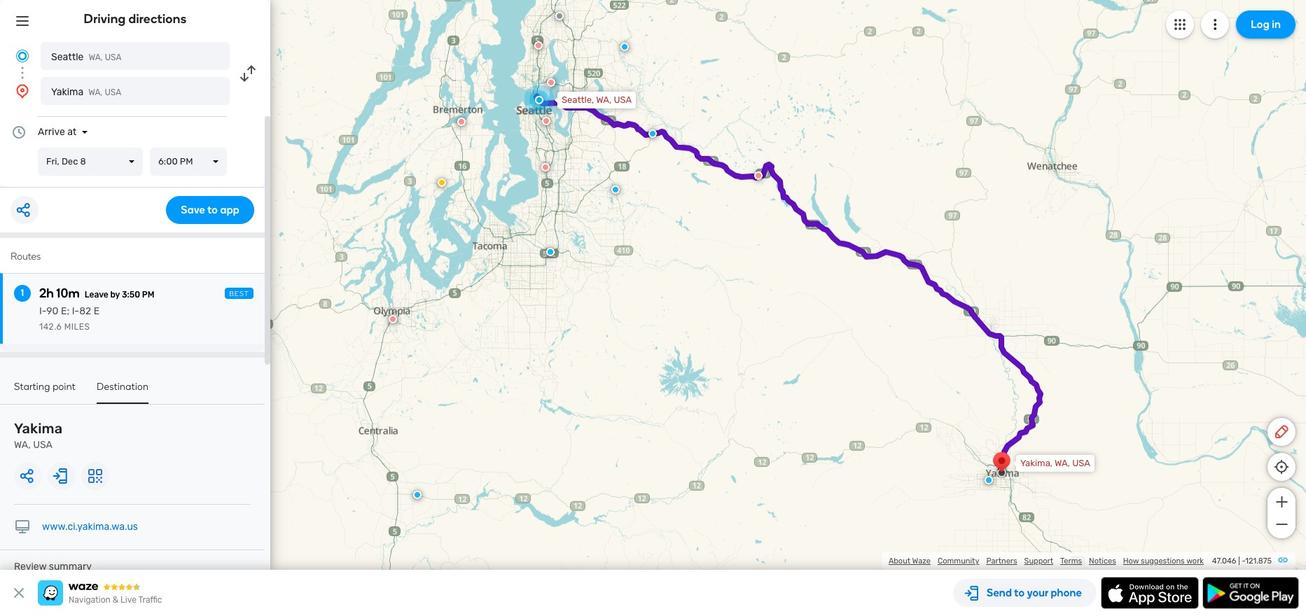 Task type: locate. For each thing, give the bounding box(es) containing it.
e
[[94, 305, 100, 317]]

47.046 | -121.875
[[1213, 557, 1272, 566]]

arrive
[[38, 126, 65, 138]]

usa right yakima, at the bottom of the page
[[1073, 458, 1091, 469]]

police image
[[612, 186, 620, 194], [413, 491, 422, 499]]

seattle,
[[562, 94, 594, 105]]

location image
[[14, 83, 31, 99]]

pm inside 2h 10m leave by 3:50 pm
[[142, 290, 154, 300]]

2 i- from the left
[[72, 305, 79, 317]]

82
[[79, 305, 91, 317]]

at
[[67, 126, 77, 138]]

i- right e;
[[72, 305, 79, 317]]

notices link
[[1089, 557, 1117, 566]]

1 horizontal spatial police image
[[612, 186, 620, 194]]

driving directions
[[84, 11, 187, 27]]

fri, dec 8 list box
[[38, 148, 143, 176]]

121.875
[[1246, 557, 1272, 566]]

waze
[[913, 557, 931, 566]]

destination button
[[97, 381, 149, 404]]

yakima, wa, usa
[[1021, 458, 1091, 469]]

|
[[1239, 557, 1241, 566]]

47.046
[[1213, 557, 1237, 566]]

i- up 142.6
[[39, 305, 46, 317]]

x image
[[11, 585, 27, 602]]

pm right 6:00
[[180, 156, 193, 167]]

yakima down starting point button
[[14, 420, 63, 437]]

wa, down seattle wa, usa
[[88, 88, 103, 97]]

how suggestions work link
[[1124, 557, 1204, 566]]

1 vertical spatial police image
[[413, 491, 422, 499]]

about waze link
[[889, 557, 931, 566]]

wa,
[[89, 53, 103, 62], [88, 88, 103, 97], [596, 94, 612, 105], [14, 439, 31, 451], [1055, 458, 1071, 469]]

by
[[110, 290, 120, 300]]

0 vertical spatial pm
[[180, 156, 193, 167]]

work
[[1187, 557, 1204, 566]]

starting
[[14, 381, 50, 393]]

starting point
[[14, 381, 76, 393]]

1
[[21, 287, 24, 299]]

wa, inside seattle wa, usa
[[89, 53, 103, 62]]

yakima down seattle at the top of page
[[51, 86, 84, 98]]

traffic
[[138, 596, 162, 605]]

current location image
[[14, 48, 31, 64]]

usa
[[105, 53, 122, 62], [105, 88, 121, 97], [614, 94, 632, 105], [33, 439, 52, 451], [1073, 458, 1091, 469]]

police image
[[621, 43, 629, 51], [649, 130, 657, 138], [546, 248, 555, 256], [985, 476, 993, 485]]

pm
[[180, 156, 193, 167], [142, 290, 154, 300]]

yakima wa, usa
[[51, 86, 121, 98], [14, 420, 63, 451]]

0 vertical spatial road closed image
[[547, 78, 556, 87]]

1 horizontal spatial pm
[[180, 156, 193, 167]]

terms
[[1061, 557, 1082, 566]]

driving
[[84, 11, 126, 27]]

zoom out image
[[1273, 516, 1291, 533]]

road closed image
[[535, 41, 543, 50], [542, 117, 551, 125], [542, 163, 550, 172], [755, 172, 763, 180], [389, 315, 397, 324]]

6:00 pm
[[158, 156, 193, 167]]

0 vertical spatial police image
[[612, 186, 620, 194]]

0 horizontal spatial pm
[[142, 290, 154, 300]]

usa down seattle wa, usa
[[105, 88, 121, 97]]

1 vertical spatial pm
[[142, 290, 154, 300]]

2h
[[39, 286, 54, 301]]

pm right 3:50
[[142, 290, 154, 300]]

community link
[[938, 557, 980, 566]]

usa down driving
[[105, 53, 122, 62]]

3:50
[[122, 290, 140, 300]]

yakima
[[51, 86, 84, 98], [14, 420, 63, 437]]

0 horizontal spatial road closed image
[[457, 118, 466, 126]]

yakima wa, usa down seattle wa, usa
[[51, 86, 121, 98]]

i-
[[39, 305, 46, 317], [72, 305, 79, 317]]

suggestions
[[1141, 557, 1185, 566]]

wa, down starting point button
[[14, 439, 31, 451]]

partners
[[987, 557, 1018, 566]]

wa, right yakima, at the bottom of the page
[[1055, 458, 1071, 469]]

0 horizontal spatial i-
[[39, 305, 46, 317]]

1 horizontal spatial road closed image
[[547, 78, 556, 87]]

pencil image
[[1274, 424, 1291, 441]]

road closed image
[[547, 78, 556, 87], [457, 118, 466, 126]]

yakima wa, usa down starting point button
[[14, 420, 63, 451]]

wa, right seattle at the top of page
[[89, 53, 103, 62]]

1 horizontal spatial i-
[[72, 305, 79, 317]]



Task type: describe. For each thing, give the bounding box(es) containing it.
wa, right 'seattle,'
[[596, 94, 612, 105]]

www.ci.yakima.wa.us
[[42, 521, 138, 533]]

90
[[46, 305, 59, 317]]

support
[[1025, 557, 1054, 566]]

i-90 e; i-82 e 142.6 miles
[[39, 305, 100, 332]]

review
[[14, 561, 47, 573]]

2h 10m leave by 3:50 pm
[[39, 286, 154, 301]]

partners link
[[987, 557, 1018, 566]]

starting point button
[[14, 381, 76, 403]]

0 horizontal spatial police image
[[413, 491, 422, 499]]

miles
[[64, 322, 90, 332]]

usa right 'seattle,'
[[614, 94, 632, 105]]

www.ci.yakima.wa.us link
[[42, 521, 138, 533]]

yakima,
[[1021, 458, 1053, 469]]

computer image
[[14, 519, 31, 536]]

fri, dec 8
[[46, 156, 86, 167]]

1 vertical spatial road closed image
[[457, 118, 466, 126]]

review summary
[[14, 561, 92, 573]]

terms link
[[1061, 557, 1082, 566]]

notices
[[1089, 557, 1117, 566]]

clock image
[[11, 124, 27, 141]]

dec
[[62, 156, 78, 167]]

support link
[[1025, 557, 1054, 566]]

best
[[229, 290, 249, 298]]

e;
[[61, 305, 70, 317]]

pm inside list box
[[180, 156, 193, 167]]

community
[[938, 557, 980, 566]]

fri,
[[46, 156, 59, 167]]

6:00
[[158, 156, 178, 167]]

0 vertical spatial yakima wa, usa
[[51, 86, 121, 98]]

directions
[[129, 11, 187, 27]]

1 i- from the left
[[39, 305, 46, 317]]

seattle, wa, usa
[[562, 94, 632, 105]]

arrive at
[[38, 126, 77, 138]]

point
[[53, 381, 76, 393]]

accident image
[[556, 12, 564, 20]]

8
[[80, 156, 86, 167]]

about waze community partners support terms notices how suggestions work
[[889, 557, 1204, 566]]

zoom in image
[[1273, 494, 1291, 511]]

how
[[1124, 557, 1139, 566]]

live
[[121, 596, 137, 605]]

destination
[[97, 381, 149, 393]]

-
[[1242, 557, 1246, 566]]

6:00 pm list box
[[150, 148, 227, 176]]

1 vertical spatial yakima
[[14, 420, 63, 437]]

navigation
[[69, 596, 111, 605]]

10m
[[56, 286, 80, 301]]

seattle
[[51, 51, 84, 63]]

link image
[[1278, 555, 1289, 566]]

navigation & live traffic
[[69, 596, 162, 605]]

1 vertical spatial yakima wa, usa
[[14, 420, 63, 451]]

routes
[[11, 251, 41, 263]]

&
[[113, 596, 119, 605]]

hazard image
[[438, 179, 446, 187]]

usa down starting point button
[[33, 439, 52, 451]]

seattle wa, usa
[[51, 51, 122, 63]]

usa inside seattle wa, usa
[[105, 53, 122, 62]]

0 vertical spatial yakima
[[51, 86, 84, 98]]

142.6
[[39, 322, 62, 332]]

leave
[[85, 290, 108, 300]]

about
[[889, 557, 911, 566]]

summary
[[49, 561, 92, 573]]



Task type: vqa. For each thing, say whether or not it's contained in the screenshot.
FOLLOW
no



